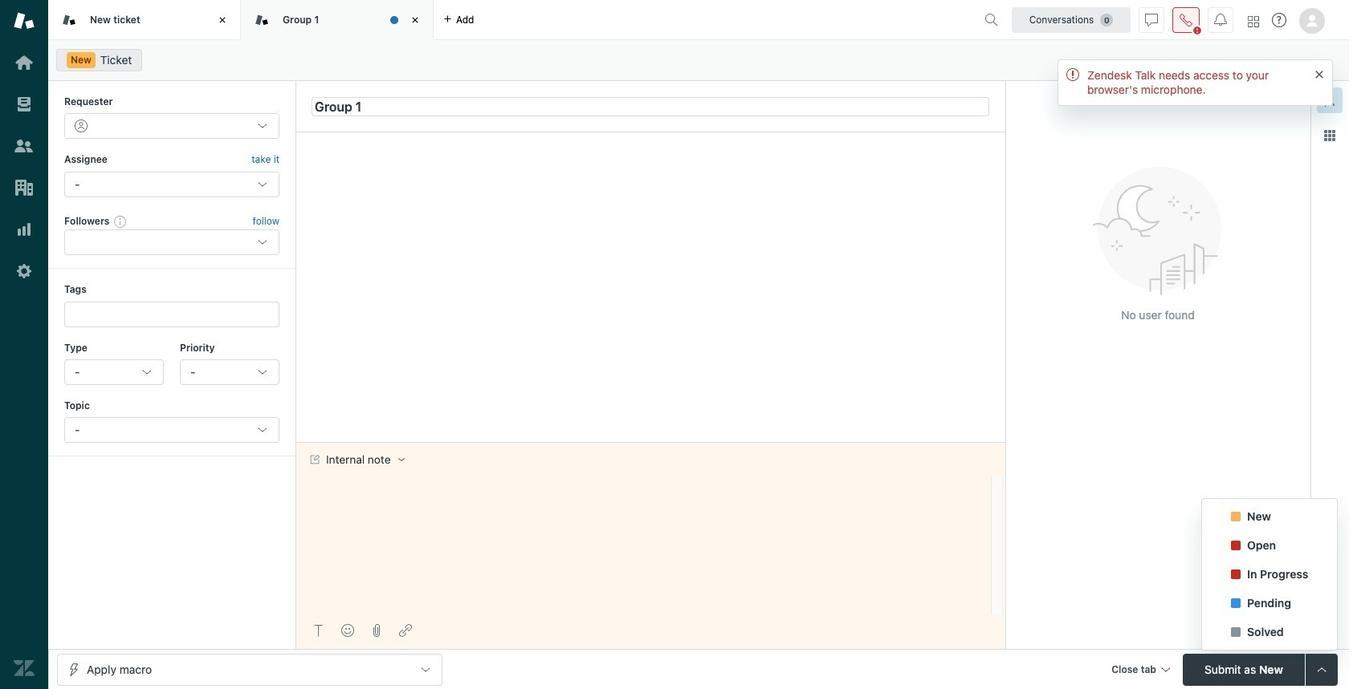 Task type: vqa. For each thing, say whether or not it's contained in the screenshot.
heading
no



Task type: locate. For each thing, give the bounding box(es) containing it.
0 horizontal spatial close image
[[214, 12, 230, 28]]

format text image
[[312, 625, 325, 638]]

get help image
[[1272, 13, 1286, 27]]

2 close image from the left
[[407, 12, 423, 28]]

1 close image from the left
[[214, 12, 230, 28]]

add link (cmd k) image
[[399, 625, 412, 638]]

customer context image
[[1323, 94, 1336, 107]]

2 tab from the left
[[241, 0, 434, 40]]

close image
[[214, 12, 230, 28], [407, 12, 423, 28]]

main element
[[0, 0, 48, 690]]

insert emojis image
[[341, 625, 354, 638]]

1 tab from the left
[[48, 0, 241, 40]]

tab
[[48, 0, 241, 40], [241, 0, 434, 40]]

1 horizontal spatial close image
[[407, 12, 423, 28]]

organizations image
[[14, 177, 35, 198]]

zendesk image
[[14, 658, 35, 679]]



Task type: describe. For each thing, give the bounding box(es) containing it.
minimize composer image
[[644, 436, 657, 449]]

add attachment image
[[370, 625, 383, 638]]

tabs tab list
[[48, 0, 978, 40]]

zendesk products image
[[1248, 16, 1259, 27]]

customers image
[[14, 136, 35, 157]]

displays possible ticket submission types image
[[1315, 664, 1328, 677]]

zendesk support image
[[14, 10, 35, 31]]

secondary element
[[48, 44, 1349, 76]]

admin image
[[14, 261, 35, 282]]

Internal note composer text field
[[303, 477, 986, 511]]

button displays agent's chat status as invisible. image
[[1145, 13, 1158, 26]]

reporting image
[[14, 219, 35, 240]]

get started image
[[14, 52, 35, 73]]

info on adding followers image
[[114, 215, 127, 228]]

notifications image
[[1214, 13, 1227, 26]]

apps image
[[1323, 129, 1336, 142]]

views image
[[14, 94, 35, 115]]

Subject field
[[312, 97, 989, 116]]



